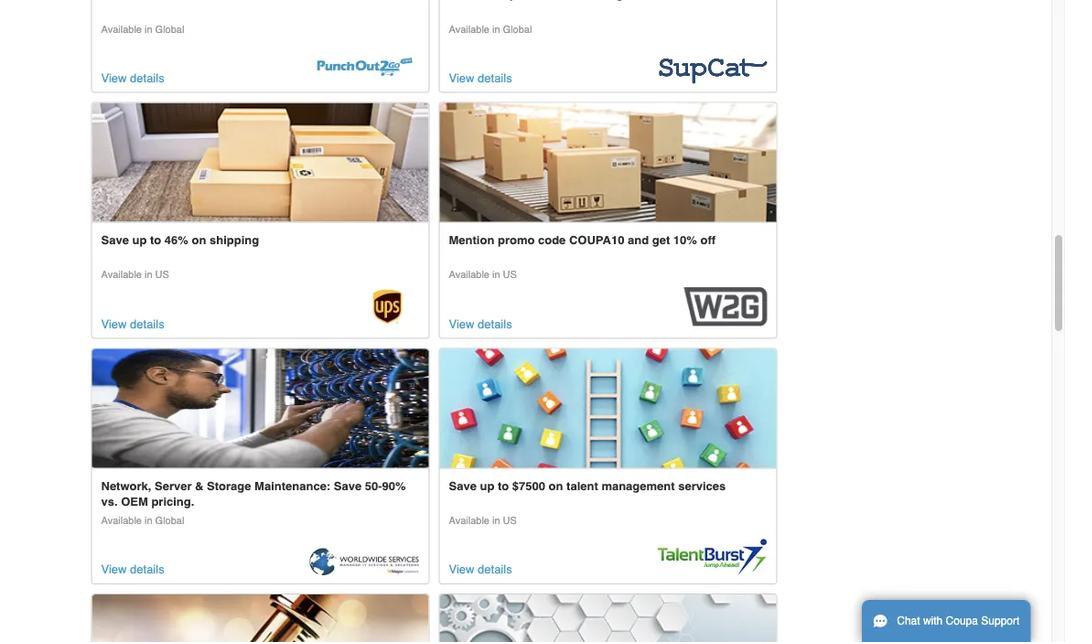 Task type: vqa. For each thing, say whether or not it's contained in the screenshot.
bottom Worldwide Services image
yes



Task type: locate. For each thing, give the bounding box(es) containing it.
50-
[[365, 479, 382, 493]]

vs.
[[101, 495, 118, 509]]

mention
[[449, 233, 495, 247]]

with
[[924, 615, 943, 628]]

ups image
[[92, 103, 429, 222], [367, 284, 408, 330]]

network,
[[101, 479, 151, 493]]

save for save up to 46% on shipping
[[101, 233, 129, 247]]

available inside "network, server & storage maintenance: save 50-90% vs. oem pricing. available in global"
[[101, 515, 142, 527]]

0 horizontal spatial up
[[132, 233, 147, 247]]

save
[[101, 233, 129, 247], [334, 479, 362, 493], [449, 479, 477, 493]]

server
[[155, 479, 192, 493]]

0 vertical spatial worldwide services image
[[92, 349, 429, 468]]

to left $7500
[[498, 479, 509, 493]]

1 vertical spatial to
[[498, 479, 509, 493]]

1 horizontal spatial on
[[549, 479, 564, 493]]

2 horizontal spatial save
[[449, 479, 477, 493]]

available in us for mention promo code coupa10 and get 10% off
[[449, 269, 517, 281]]

save up to 46% on shipping
[[101, 233, 259, 247]]

worldwide services image down 50-
[[310, 549, 420, 576]]

global
[[155, 23, 184, 35], [503, 23, 532, 35], [155, 515, 184, 527]]

1 horizontal spatial up
[[480, 479, 495, 493]]

view details button for mention promo code coupa10 and get 10% off
[[449, 314, 512, 334]]

0 horizontal spatial available in global
[[101, 23, 184, 35]]

to for 46%
[[150, 233, 161, 247]]

1 vertical spatial worldwide services image
[[310, 549, 420, 576]]

view details for mention promo code coupa10 and get 10% off
[[449, 317, 512, 331]]

0 vertical spatial to
[[150, 233, 161, 247]]

worldwide services image up storage
[[92, 349, 429, 468]]

0 vertical spatial up
[[132, 233, 147, 247]]

to left 46% at the left of the page
[[150, 233, 161, 247]]

ware2go image down the "off"
[[684, 284, 768, 330]]

0 horizontal spatial on
[[192, 233, 206, 247]]

save left $7500
[[449, 479, 477, 493]]

view for save up to 46% on shipping
[[101, 317, 127, 331]]

to for $7500
[[498, 479, 509, 493]]

available in global
[[101, 23, 184, 35], [449, 23, 532, 35]]

support
[[982, 615, 1020, 628]]

mention promo code coupa10 and get 10% off
[[449, 233, 716, 247]]

on for shipping
[[192, 233, 206, 247]]

available in us down the mention
[[449, 269, 517, 281]]

ware2go image
[[440, 103, 777, 222], [684, 284, 768, 330]]

up
[[132, 233, 147, 247], [480, 479, 495, 493]]

save left 46% at the left of the page
[[101, 233, 129, 247]]

save left 50-
[[334, 479, 362, 493]]

available in us for save up to 46% on shipping
[[101, 269, 169, 281]]

0 horizontal spatial save
[[101, 233, 129, 247]]

up left $7500
[[480, 479, 495, 493]]

1 vertical spatial ware2go image
[[684, 284, 768, 330]]

1 vertical spatial on
[[549, 479, 564, 493]]

view for network, server & storage maintenance: save 50-90% vs. oem pricing.
[[101, 563, 127, 577]]

off
[[701, 233, 716, 247]]

talentburst image
[[440, 349, 777, 468], [658, 539, 768, 576]]

shipping
[[210, 233, 259, 247]]

us down 46% at the left of the page
[[155, 269, 169, 281]]

available in us down 46% at the left of the page
[[101, 269, 169, 281]]

oem
[[121, 495, 148, 509]]

10%
[[674, 233, 698, 247]]

on left talent on the right of the page
[[549, 479, 564, 493]]

code
[[538, 233, 566, 247]]

get
[[653, 233, 670, 247]]

details
[[130, 71, 164, 85], [478, 71, 512, 85], [130, 317, 164, 331], [478, 317, 512, 331], [130, 563, 164, 577], [478, 563, 512, 577]]

1 vertical spatial ups image
[[367, 284, 408, 330]]

0 vertical spatial ups image
[[92, 103, 429, 222]]

details for mention promo code coupa10 and get 10% off
[[478, 317, 512, 331]]

talentburst image down services on the bottom right of page
[[658, 539, 768, 576]]

us for $7500
[[503, 515, 517, 527]]

in
[[145, 23, 153, 35], [493, 23, 500, 35], [145, 269, 153, 281], [493, 269, 500, 281], [145, 515, 153, 527], [493, 515, 500, 527]]

us
[[155, 269, 169, 281], [503, 269, 517, 281], [503, 515, 517, 527]]

worldwide services image
[[92, 349, 429, 468], [310, 549, 420, 576]]

on
[[192, 233, 206, 247], [549, 479, 564, 493]]

save inside "network, server & storage maintenance: save 50-90% vs. oem pricing. available in global"
[[334, 479, 362, 493]]

0 horizontal spatial to
[[150, 233, 161, 247]]

available
[[101, 23, 142, 35], [449, 23, 490, 35], [101, 269, 142, 281], [449, 269, 490, 281], [101, 515, 142, 527], [449, 515, 490, 527]]

us down $7500
[[503, 515, 517, 527]]

1 horizontal spatial save
[[334, 479, 362, 493]]

view for mention promo code coupa10 and get 10% off
[[449, 317, 475, 331]]

view details
[[101, 71, 164, 85], [449, 71, 512, 85], [101, 317, 164, 331], [449, 317, 512, 331], [101, 563, 164, 577], [449, 563, 512, 577]]

talent
[[567, 479, 599, 493]]

available in us down $7500
[[449, 515, 517, 527]]

view details button for network, server & storage maintenance: save 50-90% vs. oem pricing.
[[101, 560, 164, 580]]

1 horizontal spatial to
[[498, 479, 509, 493]]

network, server & storage maintenance: save 50-90% vs. oem pricing. available in global
[[101, 479, 406, 527]]

available in us for save up to $7500 on talent management services
[[449, 515, 517, 527]]

view
[[101, 71, 127, 85], [449, 71, 475, 85], [101, 317, 127, 331], [449, 317, 475, 331], [101, 563, 127, 577], [449, 563, 475, 577]]

to
[[150, 233, 161, 247], [498, 479, 509, 493]]

maintenance:
[[255, 479, 331, 493]]

available in us
[[101, 269, 169, 281], [449, 269, 517, 281], [449, 515, 517, 527]]

us down the promo
[[503, 269, 517, 281]]

0 vertical spatial on
[[192, 233, 206, 247]]

view details for network, server & storage maintenance: save 50-90% vs. oem pricing.
[[101, 563, 164, 577]]

view details button
[[101, 68, 164, 88], [449, 68, 512, 88], [101, 314, 164, 334], [449, 314, 512, 334], [101, 560, 164, 580], [449, 560, 512, 580]]

1 available in global from the left
[[101, 23, 184, 35]]

save for save up to $7500 on talent management services
[[449, 479, 477, 493]]

up left 46% at the left of the page
[[132, 233, 147, 247]]

&
[[195, 479, 204, 493]]

46%
[[165, 233, 188, 247]]

1 vertical spatial up
[[480, 479, 495, 493]]

1 horizontal spatial available in global
[[449, 23, 532, 35]]

talentburst image up save up to $7500 on talent management services
[[440, 349, 777, 468]]

on right 46% at the left of the page
[[192, 233, 206, 247]]

ware2go image up coupa10
[[440, 103, 777, 222]]

global inside "network, server & storage maintenance: save 50-90% vs. oem pricing. available in global"
[[155, 515, 184, 527]]



Task type: describe. For each thing, give the bounding box(es) containing it.
view for save up to $7500 on talent management services
[[449, 563, 475, 577]]

details for save up to $7500 on talent management services
[[478, 563, 512, 577]]

view details button for save up to $7500 on talent management services
[[449, 560, 512, 580]]

punchout2go image
[[310, 53, 420, 84]]

pricing.
[[151, 495, 194, 509]]

and
[[628, 233, 649, 247]]

promo
[[498, 233, 535, 247]]

us for 46%
[[155, 269, 169, 281]]

0 vertical spatial ware2go image
[[440, 103, 777, 222]]

$7500
[[513, 479, 546, 493]]

chat with coupa support button
[[862, 601, 1031, 643]]

chat
[[897, 615, 921, 628]]

coupa10
[[569, 233, 625, 247]]

view details for save up to $7500 on talent management services
[[449, 563, 512, 577]]

up for 46%
[[132, 233, 147, 247]]

storage
[[207, 479, 251, 493]]

1 vertical spatial talentburst image
[[658, 539, 768, 576]]

90%
[[382, 479, 406, 493]]

up for $7500
[[480, 479, 495, 493]]

details for save up to 46% on shipping
[[130, 317, 164, 331]]

2 available in global from the left
[[449, 23, 532, 35]]

view details button for save up to 46% on shipping
[[101, 314, 164, 334]]

view details for save up to 46% on shipping
[[101, 317, 164, 331]]

management
[[602, 479, 675, 493]]

coupa
[[946, 615, 979, 628]]

supcat services image
[[658, 59, 768, 84]]

details for network, server & storage maintenance: save 50-90% vs. oem pricing.
[[130, 563, 164, 577]]

on for talent
[[549, 479, 564, 493]]

services
[[679, 479, 726, 493]]

in inside "network, server & storage maintenance: save 50-90% vs. oem pricing. available in global"
[[145, 515, 153, 527]]

0 vertical spatial talentburst image
[[440, 349, 777, 468]]

chat with coupa support
[[897, 615, 1020, 628]]

save up to $7500 on talent management services
[[449, 479, 726, 493]]

us for coupa10
[[503, 269, 517, 281]]



